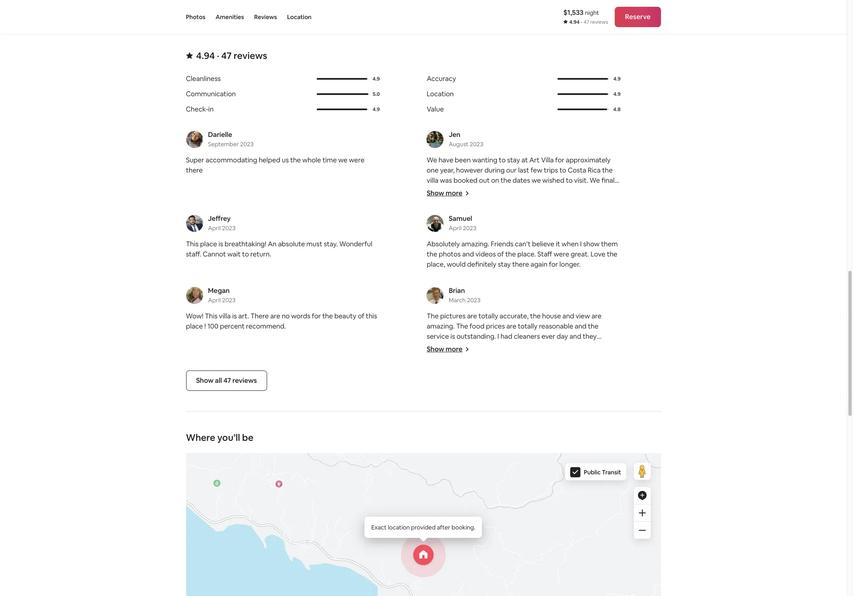Task type: vqa. For each thing, say whether or not it's contained in the screenshot.


Task type: locate. For each thing, give the bounding box(es) containing it.
expected. down trees. on the bottom
[[501, 319, 533, 327]]

0 horizontal spatial staying
[[537, 298, 559, 307]]

0 vertical spatial they
[[508, 227, 522, 236]]

it right gave
[[580, 247, 584, 256]]

jeffrey april 2023
[[208, 214, 236, 232]]

1 vertical spatial amazing.
[[427, 322, 455, 331]]

1 horizontal spatial there
[[512, 260, 529, 269]]

0 vertical spatial show
[[427, 189, 444, 198]]

rica down etc.
[[547, 288, 560, 297]]

amazing.
[[462, 240, 490, 249], [427, 322, 455, 331]]

bugs
[[459, 278, 474, 287], [582, 308, 597, 317]]

2 horizontal spatial villa
[[591, 298, 604, 307]]

accuracy
[[427, 74, 456, 83]]

0 horizontal spatial at
[[522, 156, 528, 165]]

for inside wow! this villa is art. there are no words for the beauty of this place ! 100 percent recommend.
[[312, 312, 321, 321]]

there
[[560, 237, 578, 246], [251, 312, 269, 321]]

villa inside we have been wanting to stay at art villa for approximately one year, however during our last few trips to costa rica the villa was booked out on the dates we wished to visit.  we finally got the chance to stay here, and it was just as amazing as we expected. the villa is stunning, the sunset views are unmatched and the amenities are almost hotel like. it is huge, felt a bit overwhelming for only two people lol. although this is an airbnb they do offer food, spa services, and an easily accessible sauna on the property. there is also a gym located on the lower floor of the villa, which gave it more of a hotel feel. i had seen some negative reviews leading up to our stay regarding bugs in the villa, cleanliness etc. i want to point out that this is completely normal in costa rica so please don't let these reviews scare you away from staying here. the villa is located up a hill, literally in the trees. yes there are bugs and wildlife, but this is to be expected. we will be back!
[[427, 176, 439, 185]]

location right reviews
[[287, 13, 312, 21]]

0 vertical spatial we
[[338, 156, 348, 165]]

endorse
[[545, 342, 570, 351]]

0 horizontal spatial expected.
[[427, 196, 459, 205]]

1 horizontal spatial there
[[560, 237, 578, 246]]

0 vertical spatial amazing.
[[462, 240, 490, 249]]

show left all
[[196, 376, 214, 385]]

is left 'art.'
[[232, 312, 237, 321]]

costa up 'visit.'
[[568, 166, 587, 175]]

a left hill,
[[462, 308, 465, 317]]

cleaned
[[427, 342, 452, 351]]

location down accuracy
[[427, 90, 454, 98]]

finally
[[602, 176, 620, 185]]

1 vertical spatial bugs
[[582, 308, 597, 317]]

0 horizontal spatial hotel
[[427, 257, 443, 266]]

we inside the super accommodating helped us the whole time we were there
[[338, 156, 348, 165]]

villa down the don't
[[591, 298, 604, 307]]

villa down one
[[427, 176, 439, 185]]

4.9 for accuracy
[[614, 76, 621, 82]]

staying inside we have been wanting to stay at art villa for approximately one year, however during our last few trips to costa rica the villa was booked out on the dates we wished to visit.  we finally got the chance to stay here, and it was just as amazing as we expected. the villa is stunning, the sunset views are unmatched and the amenities are almost hotel like. it is huge, felt a bit overwhelming for only two people lol. although this is an airbnb they do offer food, spa services, and an easily accessible sauna on the property. there is also a gym located on the lower floor of the villa, which gave it more of a hotel feel. i had seen some negative reviews leading up to our stay regarding bugs in the villa, cleanliness etc. i want to point out that this is completely normal in costa rica so please don't let these reviews scare you away from staying here. the villa is located up a hill, literally in the trees. yes there are bugs and wildlife, but this is to be expected. we will be back!
[[537, 298, 559, 307]]

0 vertical spatial there
[[186, 166, 203, 175]]

they inside we have been wanting to stay at art villa for approximately one year, however during our last few trips to costa rica the villa was booked out on the dates we wished to visit.  we finally got the chance to stay here, and it was just as amazing as we expected. the villa is stunning, the sunset views are unmatched and the amenities are almost hotel like. it is huge, felt a bit overwhelming for only two people lol. although this is an airbnb they do offer food, spa services, and an easily accessible sauna on the property. there is also a gym located on the lower floor of the villa, which gave it more of a hotel feel. i had seen some negative reviews leading up to our stay regarding bugs in the villa, cleanliness etc. i want to point out that this is completely normal in costa rica so please don't let these reviews scare you away from staying here. the villa is located up a hill, literally in the trees. yes there are bugs and wildlife, but this is to be expected. we will be back!
[[508, 227, 522, 236]]

0 vertical spatial had
[[430, 268, 442, 277]]

1 horizontal spatial they
[[583, 332, 597, 341]]

1 vertical spatial place
[[186, 322, 203, 331]]

feel.
[[444, 257, 458, 266]]

we
[[427, 156, 437, 165], [590, 176, 600, 185], [427, 329, 437, 338]]

it inside the absolutely amazing. friends can't believe it when i show them the photos and videos of the place. staff were great. love the place, would definitely stay there again for longer.
[[556, 240, 560, 249]]

to down the literally
[[483, 319, 490, 327]]

the right us
[[290, 156, 301, 165]]

out
[[479, 176, 490, 185], [605, 278, 616, 287]]

april inside samuel april 2023
[[449, 224, 462, 232]]

is left also
[[580, 237, 584, 246]]

1 vertical spatial 47
[[221, 50, 232, 62]]

2023
[[240, 140, 254, 148], [470, 140, 483, 148], [222, 224, 236, 232], [463, 224, 477, 232], [222, 297, 236, 304], [467, 297, 481, 304]]

september
[[208, 140, 239, 148]]

totally
[[479, 312, 498, 321], [518, 322, 538, 331]]

april inside 'jeffrey april 2023'
[[208, 224, 221, 232]]

0 horizontal spatial bugs
[[459, 278, 474, 287]]

0 vertical spatial costa
[[568, 166, 587, 175]]

staying inside the pictures are totally accurate, the house and view are amazing. the food prices are totally reasonable and the service is outstanding. i had cleaners ever day and they cleaned the house impeccably. i 100% endorse staying at art villas.
[[572, 342, 594, 351]]

4.94 up cleanliness
[[196, 50, 215, 62]]

reserve button
[[615, 7, 661, 27]]

2023 inside megan april 2023
[[222, 297, 236, 304]]

4.8 out of 5.0 image
[[558, 109, 609, 110], [558, 109, 607, 110]]

i down the prices
[[498, 332, 499, 341]]

2 vertical spatial there
[[552, 308, 569, 317]]

2023 inside darielle september 2023
[[240, 140, 254, 148]]

it left when
[[556, 240, 560, 249]]

bugs down some
[[459, 278, 474, 287]]

one
[[427, 166, 439, 175]]

love
[[591, 250, 606, 259]]

to
[[499, 156, 506, 165], [560, 166, 567, 175], [566, 176, 573, 185], [476, 186, 482, 195], [242, 250, 249, 259], [566, 268, 573, 277], [579, 278, 586, 287], [483, 319, 490, 327]]

the right got on the top right
[[439, 186, 450, 195]]

to up please
[[579, 278, 586, 287]]

like.
[[573, 207, 585, 215]]

reviews inside button
[[233, 376, 257, 385]]

show for the pictures are totally accurate, the house and view are amazing. the food prices are totally reasonable and the service is outstanding. i had cleaners ever day and they cleaned the house impeccably. i 100% endorse staying at art villas.
[[427, 345, 444, 354]]

april inside megan april 2023
[[208, 297, 221, 304]]

1 horizontal spatial expected.
[[501, 319, 533, 327]]

of right beauty on the bottom
[[358, 312, 365, 321]]

2 show more from the top
[[427, 345, 463, 354]]

where
[[186, 432, 215, 444]]

stay left here,
[[484, 186, 497, 195]]

show more for the pictures are totally accurate, the house and view are amazing. the food prices are totally reasonable and the service is outstanding. i had cleaners ever day and they cleaned the house impeccably. i 100% endorse staying at art villas.
[[427, 345, 463, 354]]

show down service
[[427, 345, 444, 354]]

location
[[287, 13, 312, 21], [427, 90, 454, 98]]

art.
[[238, 312, 249, 321]]

in down communication
[[208, 105, 214, 114]]

0 vertical spatial villa
[[427, 176, 439, 185]]

1 vertical spatial on
[[508, 237, 516, 246]]

want
[[562, 278, 578, 287]]

villa inside wow! this villa is art. there are no words for the beauty of this place ! 100 percent recommend.
[[219, 312, 231, 321]]

value
[[427, 105, 444, 114]]

our up want
[[574, 268, 585, 277]]

this inside wow! this villa is art. there are no words for the beauty of this place ! 100 percent recommend.
[[205, 312, 218, 321]]

2023 for megan
[[222, 297, 236, 304]]

0 horizontal spatial we
[[338, 156, 348, 165]]

costa up 'from'
[[527, 288, 545, 297]]

we have been wanting to stay at art villa for approximately one year, however during our last few trips to costa rica the villa was booked out on the dates we wished to visit.  we finally got the chance to stay here, and it was just as amazing as we expected. the villa is stunning, the sunset views are unmatched and the amenities are almost hotel like. it is huge, felt a bit overwhelming for only two people lol. although this is an airbnb they do offer food, spa services, and an easily accessible sauna on the property. there is also a gym located on the lower floor of the villa, which gave it more of a hotel feel. i had seen some negative reviews leading up to our stay regarding bugs in the villa, cleanliness etc. i want to point out that this is completely normal in costa rica so please don't let these reviews scare you away from staying here. the villa is located up a hill, literally in the trees. yes there are bugs and wildlife, but this is to be expected. we will be back!
[[427, 156, 621, 338]]

is inside wow! this villa is art. there are no words for the beauty of this place ! 100 percent recommend.
[[232, 312, 237, 321]]

yes
[[540, 308, 551, 317]]

this down regarding
[[441, 288, 453, 297]]

villas.
[[427, 352, 444, 361]]

spa
[[568, 227, 579, 236]]

there up gave
[[560, 237, 578, 246]]

i
[[580, 240, 582, 249], [427, 268, 429, 277], [559, 278, 560, 287], [498, 332, 499, 341], [524, 342, 526, 351]]

5.0 out of 5.0 image
[[317, 93, 369, 95], [317, 93, 369, 95]]

and down here.
[[563, 312, 574, 321]]

2023 for jen
[[470, 140, 483, 148]]

were right 'time'
[[349, 156, 365, 165]]

0 vertical spatial show more button
[[427, 189, 469, 198]]

is down let
[[605, 298, 610, 307]]

0 vertical spatial there
[[560, 237, 578, 246]]

1 horizontal spatial our
[[574, 268, 585, 277]]

1 vertical spatial more
[[586, 247, 602, 256]]

2023 inside 'jeffrey april 2023'
[[222, 224, 236, 232]]

at inside we have been wanting to stay at art villa for approximately one year, however during our last few trips to costa rica the villa was booked out on the dates we wished to visit.  we finally got the chance to stay here, and it was just as amazing as we expected. the villa is stunning, the sunset views are unmatched and the amenities are almost hotel like. it is huge, felt a bit overwhelming for only two people lol. although this is an airbnb they do offer food, spa services, and an easily accessible sauna on the property. there is also a gym located on the lower floor of the villa, which gave it more of a hotel feel. i had seen some negative reviews leading up to our stay regarding bugs in the villa, cleanliness etc. i want to point out that this is completely normal in costa rica so please don't let these reviews scare you away from staying here. the villa is located up a hill, literally in the trees. yes there are bugs and wildlife, but this is to be expected. we will be back!
[[522, 156, 528, 165]]

there up recommend. at bottom left
[[251, 312, 269, 321]]

breathtaking!
[[225, 240, 266, 249]]

1 vertical spatial up
[[452, 308, 460, 317]]

april down jeffrey
[[208, 224, 221, 232]]

0 horizontal spatial 4.94 · 47 reviews
[[196, 50, 267, 62]]

an left easily
[[427, 237, 434, 246]]

out up let
[[605, 278, 616, 287]]

villa
[[541, 156, 554, 165], [473, 196, 486, 205], [591, 298, 604, 307]]

so
[[561, 288, 569, 297]]

cannot
[[203, 250, 226, 259]]

for
[[556, 156, 565, 165], [500, 217, 509, 226], [549, 260, 558, 269], [312, 312, 321, 321]]

impeccably.
[[486, 342, 523, 351]]

0 horizontal spatial amazing.
[[427, 322, 455, 331]]

1 show more from the top
[[427, 189, 463, 198]]

villa up trips
[[541, 156, 554, 165]]

0 horizontal spatial villa
[[219, 312, 231, 321]]

add a place to the map image
[[637, 491, 648, 501]]

are left no
[[270, 312, 280, 321]]

we right 'time'
[[338, 156, 348, 165]]

the left villa,
[[517, 247, 527, 256]]

there
[[186, 166, 203, 175], [512, 260, 529, 269], [552, 308, 569, 317]]

1 horizontal spatial at
[[596, 342, 602, 351]]

is up outstanding.
[[477, 319, 482, 327]]

public transit
[[584, 469, 621, 476]]

this up 100
[[205, 312, 218, 321]]

up up but
[[452, 308, 460, 317]]

an down overwhelming
[[476, 227, 484, 236]]

1 vertical spatial this
[[205, 312, 218, 321]]

expected.
[[427, 196, 459, 205], [501, 319, 533, 327]]

villa down chance at the top of page
[[473, 196, 486, 205]]

samuel image
[[427, 215, 444, 232], [427, 215, 444, 232]]

this place is breathtaking! an absolute must stay. wonderful staff. cannot wait to return.
[[186, 240, 373, 259]]

be right the will
[[450, 329, 458, 338]]

stay
[[507, 156, 520, 165], [484, 186, 497, 195], [498, 260, 511, 269], [586, 268, 599, 277]]

1 horizontal spatial staying
[[572, 342, 594, 351]]

0 vertical spatial located
[[427, 247, 451, 256]]

0 horizontal spatial totally
[[479, 312, 498, 321]]

0 horizontal spatial it
[[529, 186, 533, 195]]

2023 inside brian march 2023
[[467, 297, 481, 304]]

zoom in image
[[639, 510, 646, 517]]

located down easily
[[427, 247, 451, 256]]

this inside wow! this villa is art. there are no words for the beauty of this place ! 100 percent recommend.
[[366, 312, 377, 321]]

0 horizontal spatial there
[[251, 312, 269, 321]]

0 vertical spatial be
[[491, 319, 500, 327]]

absolutely
[[427, 240, 460, 249]]

away
[[502, 298, 518, 307]]

0 vertical spatial were
[[349, 156, 365, 165]]

2 located from the top
[[427, 308, 451, 317]]

1 vertical spatial totally
[[518, 322, 538, 331]]

and up gym
[[609, 227, 621, 236]]

show more for we have been wanting to stay at art villa for approximately one year, however during our last few trips to costa rica the villa was booked out on the dates we wished to visit.  we finally got the chance to stay here, and it was just as amazing as we expected. the villa is stunning, the sunset views are unmatched and the amenities are almost hotel like. it is huge, felt a bit overwhelming for only two people lol.
[[427, 189, 463, 198]]

1 horizontal spatial up
[[556, 268, 565, 277]]

1 vertical spatial 4.94 · 47 reviews
[[196, 50, 267, 62]]

1 horizontal spatial this
[[205, 312, 218, 321]]

darielle september 2023
[[208, 130, 254, 148]]

the pictures are totally accurate, the house and view are amazing. the food prices are totally reasonable and the service is outstanding. i had cleaners ever day and they cleaned the house impeccably. i 100% endorse staying at art villas.
[[427, 312, 614, 361]]

1 vertical spatial costa
[[527, 288, 545, 297]]

0 vertical spatial we
[[427, 156, 437, 165]]

list
[[183, 130, 664, 371]]

show more button up unmatched
[[427, 189, 469, 198]]

· down $1,533 night
[[581, 19, 582, 25]]

2 horizontal spatial there
[[552, 308, 569, 317]]

1 vertical spatial show more button
[[427, 345, 469, 354]]

as down finally
[[597, 186, 604, 195]]

0 horizontal spatial 4.94
[[196, 50, 215, 62]]

1 horizontal spatial villa
[[541, 156, 554, 165]]

47 right all
[[224, 376, 231, 385]]

been
[[455, 156, 471, 165]]

house down outstanding.
[[465, 342, 484, 351]]

there inside the super accommodating helped us the whole time we were there
[[186, 166, 203, 175]]

rica
[[588, 166, 601, 175], [547, 288, 560, 297]]

1 vertical spatial at
[[596, 342, 602, 351]]

the down pictures
[[456, 322, 468, 331]]

at
[[522, 156, 528, 165], [596, 342, 602, 351]]

had up impeccably.
[[501, 332, 513, 341]]

2 vertical spatial be
[[242, 432, 254, 444]]

more for the pictures are totally accurate, the house and view are amazing. the food prices are totally reasonable and the service is outstanding. i had cleaners ever day and they cleaned the house impeccably. i 100% endorse staying at art villas.
[[446, 345, 463, 354]]

this up back!
[[464, 319, 476, 327]]

samuel
[[449, 214, 472, 223]]

jeffrey
[[208, 214, 231, 223]]

1 vertical spatial had
[[501, 332, 513, 341]]

to right trips
[[560, 166, 567, 175]]

this right beauty on the bottom
[[366, 312, 377, 321]]

believe
[[532, 240, 555, 249]]

0 vertical spatial 4.94 · 47 reviews
[[570, 19, 608, 25]]

0 vertical spatial on
[[491, 176, 499, 185]]

for inside the absolutely amazing. friends can't believe it when i show them the photos and videos of the place. staff were great. love the place, would definitely stay there again for longer.
[[549, 260, 558, 269]]

house up reasonable
[[542, 312, 561, 321]]

amazing. inside the pictures are totally accurate, the house and view are amazing. the food prices are totally reasonable and the service is outstanding. i had cleaners ever day and they cleaned the house impeccably. i 100% endorse staying at art villas.
[[427, 322, 455, 331]]

darielle image
[[186, 131, 203, 148], [186, 131, 203, 148]]

up up etc.
[[556, 268, 565, 277]]

2023 inside samuel april 2023
[[463, 224, 477, 232]]

amazing
[[569, 186, 595, 195]]

trees.
[[521, 308, 539, 317]]

0 horizontal spatial an
[[427, 237, 434, 246]]

is inside this place is breathtaking! an absolute must stay. wonderful staff. cannot wait to return.
[[219, 240, 223, 249]]

april for samuel
[[449, 224, 462, 232]]

2023 for samuel
[[463, 224, 477, 232]]

2023 for darielle
[[240, 140, 254, 148]]

the
[[460, 196, 472, 205], [578, 298, 590, 307], [427, 312, 439, 321], [456, 322, 468, 331]]

1 vertical spatial house
[[465, 342, 484, 351]]

1 horizontal spatial amazing.
[[462, 240, 490, 249]]

percent
[[220, 322, 245, 331]]

show more button for the pictures are totally accurate, the house and view are amazing. the food prices are totally reasonable and the service is outstanding. i had cleaners ever day and they cleaned the house impeccably. i 100% endorse staying at art villas.
[[427, 345, 469, 354]]

2023 right august
[[470, 140, 483, 148]]

on
[[491, 176, 499, 185], [508, 237, 516, 246], [452, 247, 460, 256]]

1 vertical spatial our
[[574, 268, 585, 277]]

1 vertical spatial were
[[554, 250, 569, 259]]

were inside the super accommodating helped us the whole time we were there
[[349, 156, 365, 165]]

stay up point
[[586, 268, 599, 277]]

of down gym
[[604, 247, 610, 256]]

1 as from the left
[[561, 186, 568, 195]]

drag pegman onto the map to open street view image
[[634, 463, 651, 480]]

at right endorse
[[596, 342, 602, 351]]

brian image
[[427, 287, 444, 304], [427, 287, 444, 304]]

2 vertical spatial on
[[452, 247, 460, 256]]

there inside we have been wanting to stay at art villa for approximately one year, however during our last few trips to costa rica the villa was booked out on the dates we wished to visit.  we finally got the chance to stay here, and it was just as amazing as we expected. the villa is stunning, the sunset views are unmatched and the amenities are almost hotel like. it is huge, felt a bit overwhelming for only two people lol. although this is an airbnb they do offer food, spa services, and an easily accessible sauna on the property. there is also a gym located on the lower floor of the villa, which gave it more of a hotel feel. i had seen some negative reviews leading up to our stay regarding bugs in the villa, cleanliness etc. i want to point out that this is completely normal in costa rica so please don't let these reviews scare you away from staying here. the villa is located up a hill, literally in the trees. yes there are bugs and wildlife, but this is to be expected. we will be back!
[[560, 237, 578, 246]]

amazing. inside the absolutely amazing. friends can't believe it when i show them the photos and videos of the place. staff were great. love the place, would definitely stay there again for longer.
[[462, 240, 490, 249]]

food,
[[550, 227, 566, 236]]

for down which
[[549, 260, 558, 269]]

1 vertical spatial show more
[[427, 345, 463, 354]]

totally up the prices
[[479, 312, 498, 321]]

0 vertical spatial more
[[446, 189, 463, 198]]

47 down $1,533 night
[[584, 19, 589, 25]]

1 vertical spatial villa
[[473, 196, 486, 205]]

1 horizontal spatial location
[[427, 90, 454, 98]]

the up overwhelming
[[478, 207, 488, 215]]

amazing. up the videos
[[462, 240, 490, 249]]

easily
[[436, 237, 453, 246]]

place inside this place is breathtaking! an absolute must stay. wonderful staff. cannot wait to return.
[[200, 240, 217, 249]]

0 vertical spatial ·
[[581, 19, 582, 25]]

had inside we have been wanting to stay at art villa for approximately one year, however during our last few trips to costa rica the villa was booked out on the dates we wished to visit.  we finally got the chance to stay here, and it was just as amazing as we expected. the villa is stunning, the sunset views are unmatched and the amenities are almost hotel like. it is huge, felt a bit overwhelming for only two people lol. although this is an airbnb they do offer food, spa services, and an easily accessible sauna on the property. there is also a gym located on the lower floor of the villa, which gave it more of a hotel feel. i had seen some negative reviews leading up to our stay regarding bugs in the villa, cleanliness etc. i want to point out that this is completely normal in costa rica so please don't let these reviews scare you away from staying here. the villa is located up a hill, literally in the trees. yes there are bugs and wildlife, but this is to be expected. we will be back!
[[430, 268, 442, 277]]

4.9 for check-in
[[373, 106, 380, 113]]

reviews up cleanliness on the right top of the page
[[507, 268, 531, 277]]

villa,
[[529, 247, 542, 256]]

staff.
[[186, 250, 201, 259]]

jeffrey image
[[186, 215, 203, 232]]

are down accurate,
[[507, 322, 517, 331]]

1 horizontal spatial ·
[[581, 19, 582, 25]]

1 located from the top
[[427, 247, 451, 256]]

bit
[[444, 217, 453, 226]]

leading
[[532, 268, 555, 277]]

1 vertical spatial art
[[604, 342, 614, 351]]

0 horizontal spatial ·
[[217, 50, 219, 62]]

2 show more button from the top
[[427, 345, 469, 354]]

reviews down reviews
[[234, 50, 267, 62]]

let
[[610, 288, 618, 297]]

art
[[530, 156, 540, 165], [604, 342, 614, 351]]

more for we have been wanting to stay at art villa for approximately one year, however during our last few trips to costa rica the villa was booked out on the dates we wished to visit.  we finally got the chance to stay here, and it was just as amazing as we expected. the villa is stunning, the sunset views are unmatched and the amenities are almost hotel like. it is huge, felt a bit overwhelming for only two people lol.
[[446, 189, 463, 198]]

100%
[[527, 342, 543, 351]]

4.9 out of 5.0 image
[[317, 78, 368, 80], [317, 78, 367, 80], [558, 78, 609, 80], [558, 78, 608, 80], [558, 93, 609, 95], [558, 93, 608, 95], [317, 109, 368, 110], [317, 109, 367, 110]]

47
[[584, 19, 589, 25], [221, 50, 232, 62], [224, 376, 231, 385]]

show all 47 reviews button
[[186, 371, 267, 391]]

located
[[427, 247, 451, 256], [427, 308, 451, 317]]

we up one
[[427, 156, 437, 165]]

1 show more button from the top
[[427, 189, 469, 198]]

back!
[[460, 329, 477, 338]]

1 vertical spatial was
[[534, 186, 547, 195]]

2 vertical spatial villa
[[591, 298, 604, 307]]

booked
[[454, 176, 478, 185]]

and down the don't
[[599, 308, 611, 317]]

47 inside button
[[224, 376, 231, 385]]

no
[[282, 312, 290, 321]]

it
[[586, 207, 591, 215]]

2023 for brian
[[467, 297, 481, 304]]

0 horizontal spatial had
[[430, 268, 442, 277]]

megan image
[[186, 287, 203, 304], [186, 287, 203, 304]]

2023 for jeffrey
[[222, 224, 236, 232]]

regarding
[[427, 278, 457, 287]]

trips
[[544, 166, 558, 175]]

completely
[[460, 288, 495, 297]]

had up regarding
[[430, 268, 442, 277]]

$1,533 night
[[564, 8, 599, 17]]

on down during
[[491, 176, 499, 185]]

definitely
[[467, 260, 497, 269]]

0 horizontal spatial as
[[561, 186, 568, 195]]

we right 'visit.'
[[590, 176, 600, 185]]

2 vertical spatial we
[[427, 329, 437, 338]]

1 vertical spatial ·
[[217, 50, 219, 62]]

this up staff. at the left top
[[186, 240, 199, 249]]

place,
[[427, 260, 445, 269]]

5.0
[[373, 91, 380, 98]]

1 horizontal spatial it
[[556, 240, 560, 249]]

they inside the pictures are totally accurate, the house and view are amazing. the food prices are totally reasonable and the service is outstanding. i had cleaners ever day and they cleaned the house impeccably. i 100% endorse staying at art villas.
[[583, 332, 597, 341]]

reviews
[[254, 13, 277, 21]]

place up cannot on the top of page
[[200, 240, 217, 249]]

are down amazing
[[577, 196, 587, 205]]

2023 inside jen august 2023
[[470, 140, 483, 148]]

0 vertical spatial staying
[[537, 298, 559, 307]]



Task type: describe. For each thing, give the bounding box(es) containing it.
place inside wow! this villa is art. there are no words for the beauty of this place ! 100 percent recommend.
[[186, 322, 203, 331]]

the down view on the right bottom of the page
[[588, 322, 599, 331]]

list containing darielle
[[183, 130, 664, 371]]

100
[[208, 322, 219, 331]]

accommodating
[[206, 156, 257, 165]]

1 horizontal spatial bugs
[[582, 308, 597, 317]]

are up two at the right top of the page
[[521, 207, 531, 215]]

megan
[[208, 286, 230, 295]]

the down "these"
[[427, 312, 439, 321]]

0 vertical spatial out
[[479, 176, 490, 185]]

huge,
[[598, 207, 619, 215]]

march
[[449, 297, 466, 304]]

0 vertical spatial expected.
[[427, 196, 459, 205]]

0 horizontal spatial villa
[[473, 196, 486, 205]]

reviews button
[[254, 0, 277, 34]]

the inside wow! this villa is art. there are no words for the beauty of this place ! 100 percent recommend.
[[323, 312, 333, 321]]

wait
[[227, 250, 241, 259]]

helped
[[259, 156, 280, 165]]

location button
[[287, 0, 312, 34]]

of inside wow! this villa is art. there are no words for the beauty of this place ! 100 percent recommend.
[[358, 312, 365, 321]]

hill,
[[467, 308, 477, 317]]

super
[[186, 156, 204, 165]]

reserve
[[625, 12, 651, 21]]

1 horizontal spatial rica
[[588, 166, 601, 175]]

2 horizontal spatial it
[[580, 247, 584, 256]]

here.
[[561, 298, 576, 307]]

photos button
[[186, 0, 206, 34]]

view
[[576, 312, 590, 321]]

this inside this place is breathtaking! an absolute must stay. wonderful staff. cannot wait to return.
[[186, 240, 199, 249]]

the down away on the right
[[509, 308, 519, 317]]

0 horizontal spatial was
[[440, 176, 452, 185]]

and right 'day'
[[570, 332, 582, 341]]

a down gym
[[612, 247, 615, 256]]

offer
[[533, 227, 548, 236]]

only
[[511, 217, 524, 226]]

the down friends
[[506, 250, 516, 259]]

2 as from the left
[[597, 186, 604, 195]]

gave
[[563, 247, 578, 256]]

wished
[[543, 176, 565, 185]]

april for megan
[[208, 297, 221, 304]]

almost
[[533, 207, 554, 215]]

please
[[570, 288, 590, 297]]

show more button for we have been wanting to stay at art villa for approximately one year, however during our last few trips to costa rica the villa was booked out on the dates we wished to visit.  we finally got the chance to stay here, and it was just as amazing as we expected. the villa is stunning, the sunset views are unmatched and the amenities are almost hotel like. it is huge, felt a bit overwhelming for only two people lol.
[[427, 189, 469, 198]]

literally
[[478, 308, 500, 317]]

all
[[215, 376, 222, 385]]

to inside this place is breathtaking! an absolute must stay. wonderful staff. cannot wait to return.
[[242, 250, 249, 259]]

4.9 for cleanliness
[[373, 76, 380, 82]]

1 horizontal spatial 4.94 · 47 reviews
[[570, 19, 608, 25]]

the up here,
[[501, 176, 511, 185]]

wow!
[[186, 312, 203, 321]]

brian march 2023
[[449, 286, 481, 304]]

must
[[307, 240, 322, 249]]

there inside we have been wanting to stay at art villa for approximately one year, however during our last few trips to costa rica the villa was booked out on the dates we wished to visit.  we finally got the chance to stay here, and it was just as amazing as we expected. the villa is stunning, the sunset views are unmatched and the amenities are almost hotel like. it is huge, felt a bit overwhelming for only two people lol. although this is an airbnb they do offer food, spa services, and an easily accessible sauna on the property. there is also a gym located on the lower floor of the villa, which gave it more of a hotel feel. i had seen some negative reviews leading up to our stay regarding bugs in the villa, cleanliness etc. i want to point out that this is completely normal in costa rica so please don't let these reviews scare you away from staying here. the villa is located up a hill, literally in the trees. yes there are bugs and wildlife, but this is to be expected. we will be back!
[[552, 308, 569, 317]]

check-in
[[186, 105, 214, 114]]

people
[[539, 217, 561, 226]]

1 vertical spatial out
[[605, 278, 616, 287]]

jen
[[449, 130, 461, 139]]

where you'll be
[[186, 432, 254, 444]]

great.
[[571, 250, 589, 259]]

the down please
[[578, 298, 590, 307]]

are down here.
[[571, 308, 581, 317]]

us
[[282, 156, 289, 165]]

there inside the absolutely amazing. friends can't believe it when i show them the photos and videos of the place. staff were great. love the place, would definitely stay there again for longer.
[[512, 260, 529, 269]]

the left sunset on the right of the page
[[524, 196, 534, 205]]

for up trips
[[556, 156, 565, 165]]

i right etc.
[[559, 278, 560, 287]]

however
[[456, 166, 483, 175]]

is up accessible on the right top of the page
[[470, 227, 475, 236]]

show for we have been wanting to stay at art villa for approximately one year, however during our last few trips to costa rica the villa was booked out on the dates we wished to visit.  we finally got the chance to stay here, and it was just as amazing as we expected. the villa is stunning, the sunset views are unmatched and the amenities are almost hotel like. it is huge, felt a bit overwhelming for only two people lol.
[[427, 189, 444, 198]]

to right chance at the top of page
[[476, 186, 482, 195]]

this up accessible on the right top of the page
[[457, 227, 469, 236]]

to up want
[[566, 268, 573, 277]]

a right also
[[600, 237, 603, 246]]

day
[[557, 332, 568, 341]]

two
[[525, 217, 537, 226]]

return.
[[250, 250, 271, 259]]

google map
showing 2 points of interest. region
[[95, 425, 747, 596]]

the down 'from'
[[530, 312, 541, 321]]

the down chance at the top of page
[[460, 196, 472, 205]]

!
[[204, 322, 206, 331]]

0 vertical spatial hotel
[[556, 207, 572, 215]]

for down amenities
[[500, 217, 509, 226]]

and down dates on the top right of the page
[[515, 186, 527, 195]]

transit
[[602, 469, 621, 476]]

the down accessible on the right top of the page
[[462, 247, 472, 256]]

that
[[427, 288, 440, 297]]

zoom out image
[[639, 527, 646, 534]]

1 vertical spatial location
[[427, 90, 454, 98]]

1 vertical spatial 4.94
[[196, 50, 215, 62]]

wonderful
[[339, 240, 373, 249]]

0 vertical spatial villa
[[541, 156, 554, 165]]

visit.
[[574, 176, 588, 185]]

longer.
[[560, 260, 581, 269]]

1 horizontal spatial totally
[[518, 322, 538, 331]]

accurate,
[[500, 312, 529, 321]]

had inside the pictures are totally accurate, the house and view are amazing. the food prices are totally reasonable and the service is outstanding. i had cleaners ever day and they cleaned the house impeccably. i 100% endorse staying at art villas.
[[501, 332, 513, 341]]

again
[[531, 260, 548, 269]]

beauty
[[335, 312, 356, 321]]

0 horizontal spatial costa
[[527, 288, 545, 297]]

words
[[291, 312, 310, 321]]

the down negative
[[483, 278, 493, 287]]

stunning,
[[494, 196, 522, 205]]

show inside button
[[196, 376, 214, 385]]

jen image
[[427, 131, 444, 148]]

of inside the absolutely amazing. friends can't believe it when i show them the photos and videos of the place. staff were great. love the place, would definitely stay there again for longer.
[[498, 250, 504, 259]]

airbnb
[[485, 227, 506, 236]]

in down away on the right
[[502, 308, 507, 317]]

art inside the pictures are totally accurate, the house and view are amazing. the food prices are totally reasonable and the service is outstanding. i had cleaners ever day and they cleaned the house impeccably. i 100% endorse staying at art villas.
[[604, 342, 614, 351]]

$1,533
[[564, 8, 584, 17]]

were inside the absolutely amazing. friends can't believe it when i show them the photos and videos of the place. staff were great. love the place, would definitely stay there again for longer.
[[554, 250, 569, 259]]

overwhelming
[[454, 217, 498, 226]]

0 horizontal spatial location
[[287, 13, 312, 21]]

1 horizontal spatial house
[[542, 312, 561, 321]]

to up during
[[499, 156, 506, 165]]

amenities button
[[216, 0, 244, 34]]

cleaners
[[514, 332, 540, 341]]

art inside we have been wanting to stay at art villa for approximately one year, however during our last few trips to costa rica the villa was booked out on the dates we wished to visit.  we finally got the chance to stay here, and it was just as amazing as we expected. the villa is stunning, the sunset views are unmatched and the amenities are almost hotel like. it is huge, felt a bit overwhelming for only two people lol. although this is an airbnb they do offer food, spa services, and an easily accessible sauna on the property. there is also a gym located on the lower floor of the villa, which gave it more of a hotel feel. i had seen some negative reviews leading up to our stay regarding bugs in the villa, cleanliness etc. i want to point out that this is completely normal in costa rica so please don't let these reviews scare you away from staying here. the villa is located up a hill, literally in the trees. yes there are bugs and wildlife, but this is to be expected. we will be back!
[[530, 156, 540, 165]]

2 vertical spatial we
[[605, 186, 614, 195]]

are inside wow! this villa is art. there are no words for the beauty of this place ! 100 percent recommend.
[[270, 312, 280, 321]]

0 vertical spatial an
[[476, 227, 484, 236]]

the down do
[[518, 237, 528, 246]]

reviews down brian
[[446, 298, 470, 307]]

in up completely
[[476, 278, 481, 287]]

service
[[427, 332, 449, 341]]

reviews down night in the top of the page
[[591, 19, 608, 25]]

the up finally
[[602, 166, 613, 175]]

will
[[439, 329, 449, 338]]

would
[[447, 260, 466, 269]]

photos
[[439, 250, 461, 259]]

1 vertical spatial rica
[[547, 288, 560, 297]]

1 horizontal spatial costa
[[568, 166, 587, 175]]

recommend.
[[246, 322, 286, 331]]

jen image
[[427, 131, 444, 148]]

1 horizontal spatial on
[[491, 176, 499, 185]]

the inside the super accommodating helped us the whole time we were there
[[290, 156, 301, 165]]

1 vertical spatial hotel
[[427, 257, 443, 266]]

services,
[[580, 227, 607, 236]]

1 horizontal spatial we
[[532, 176, 541, 185]]

etc.
[[545, 278, 557, 287]]

1 horizontal spatial 4.94
[[570, 19, 580, 25]]

0 vertical spatial our
[[506, 166, 517, 175]]

jeffrey image
[[186, 215, 203, 232]]

1 vertical spatial we
[[590, 176, 600, 185]]

is right it
[[592, 207, 597, 215]]

in down cleanliness on the right top of the page
[[520, 288, 526, 297]]

0 horizontal spatial on
[[452, 247, 460, 256]]

food
[[470, 322, 485, 331]]

have
[[439, 156, 454, 165]]

2 horizontal spatial be
[[491, 319, 500, 327]]

villa,
[[495, 278, 509, 287]]

and inside the absolutely amazing. friends can't believe it when i show them the photos and videos of the place. staff were great. love the place, would definitely stay there again for longer.
[[462, 250, 474, 259]]

stay inside the absolutely amazing. friends can't believe it when i show them the photos and videos of the place. staff were great. love the place, would definitely stay there again for longer.
[[498, 260, 511, 269]]

you
[[489, 298, 501, 307]]

1 vertical spatial an
[[427, 237, 434, 246]]

chance
[[451, 186, 474, 195]]

0 horizontal spatial up
[[452, 308, 460, 317]]

4.9 for location
[[614, 91, 621, 98]]

and down view on the right bottom of the page
[[575, 322, 587, 331]]

the down them
[[607, 250, 618, 259]]

at inside the pictures are totally accurate, the house and view are amazing. the food prices are totally reasonable and the service is outstanding. i had cleaners ever day and they cleaned the house impeccably. i 100% endorse staying at art villas.
[[596, 342, 602, 351]]

you'll
[[217, 432, 240, 444]]

more inside we have been wanting to stay at art villa for approximately one year, however during our last few trips to costa rica the villa was booked out on the dates we wished to visit.  we finally got the chance to stay here, and it was just as amazing as we expected. the villa is stunning, the sunset views are unmatched and the amenities are almost hotel like. it is huge, felt a bit overwhelming for only two people lol. although this is an airbnb they do offer food, spa services, and an easily accessible sauna on the property. there is also a gym located on the lower floor of the villa, which gave it more of a hotel feel. i had seen some negative reviews leading up to our stay regarding bugs in the villa, cleanliness etc. i want to point out that this is completely normal in costa rica so please don't let these reviews scare you away from staying here. the villa is located up a hill, literally in the trees. yes there are bugs and wildlife, but this is to be expected. we will be back!
[[586, 247, 602, 256]]

can't
[[515, 240, 531, 249]]

is up amenities
[[488, 196, 492, 205]]

4.8
[[614, 106, 621, 113]]

super accommodating helped us the whole time we were there
[[186, 156, 365, 175]]

night
[[585, 9, 599, 17]]

to left 'visit.'
[[566, 176, 573, 185]]

prices
[[486, 322, 505, 331]]

is down regarding
[[454, 288, 459, 297]]

0 vertical spatial 47
[[584, 19, 589, 25]]

but
[[452, 319, 463, 327]]

stay up last
[[507, 156, 520, 165]]

during
[[485, 166, 505, 175]]

1 vertical spatial expected.
[[501, 319, 533, 327]]

i left 100%
[[524, 342, 526, 351]]

1 vertical spatial be
[[450, 329, 458, 338]]

april for jeffrey
[[208, 224, 221, 232]]

dates
[[513, 176, 530, 185]]

negative
[[478, 268, 505, 277]]

check-
[[186, 105, 208, 114]]

there inside wow! this villa is art. there are no words for the beauty of this place ! 100 percent recommend.
[[251, 312, 269, 321]]

when
[[562, 240, 579, 249]]

whole
[[302, 156, 321, 165]]

unmatched
[[427, 207, 463, 215]]

and up overwhelming
[[464, 207, 476, 215]]

i inside the absolutely amazing. friends can't believe it when i show them the photos and videos of the place. staff were great. love the place, would definitely stay there again for longer.
[[580, 240, 582, 249]]

the up place,
[[427, 250, 437, 259]]

few
[[531, 166, 543, 175]]

of right floor
[[509, 247, 515, 256]]

outstanding.
[[457, 332, 496, 341]]

your stay location, map pin image
[[413, 545, 434, 565]]

the down back!
[[453, 342, 464, 351]]

is inside the pictures are totally accurate, the house and view are amazing. the food prices are totally reasonable and the service is outstanding. i had cleaners ever day and they cleaned the house impeccably. i 100% endorse staying at art villas.
[[451, 332, 455, 341]]

i up regarding
[[427, 268, 429, 277]]

are right view on the right bottom of the page
[[592, 312, 602, 321]]

year,
[[440, 166, 455, 175]]

a left bit at the top
[[439, 217, 443, 226]]

are up food
[[467, 312, 477, 321]]



